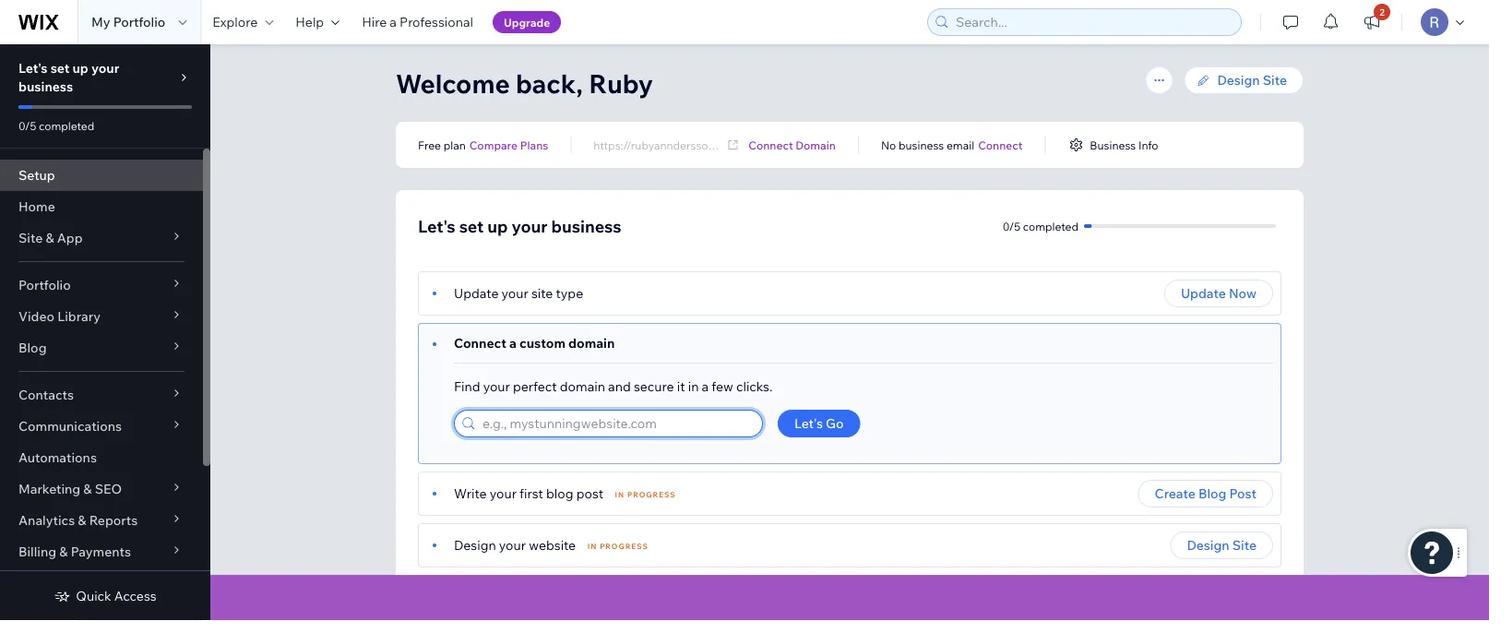 Task type: describe. For each thing, give the bounding box(es) containing it.
your for design
[[499, 537, 526, 553]]

create blog post
[[1155, 485, 1257, 502]]

2 horizontal spatial connect
[[978, 138, 1023, 152]]

update for update now
[[1181, 285, 1226, 301]]

blog button
[[0, 332, 203, 364]]

hire a professional link
[[351, 0, 484, 44]]

design site button
[[1171, 532, 1274, 559]]

communications
[[18, 418, 122, 434]]

site & app
[[18, 230, 83, 246]]

plans
[[520, 138, 548, 152]]

design your website
[[454, 537, 576, 553]]

site inside popup button
[[18, 230, 43, 246]]

info
[[1139, 138, 1159, 152]]

contacts button
[[0, 379, 203, 411]]

in for design your website
[[588, 542, 597, 551]]

help
[[296, 14, 324, 30]]

1 vertical spatial 0/5 completed
[[1003, 219, 1079, 233]]

help button
[[285, 0, 351, 44]]

free plan compare plans
[[418, 138, 548, 152]]

let's go
[[795, 415, 844, 431]]

hire a professional
[[362, 14, 473, 30]]

it
[[677, 378, 685, 395]]

explore
[[213, 14, 258, 30]]

blog
[[546, 485, 574, 502]]

0 vertical spatial design site
[[1218, 72, 1287, 88]]

1 vertical spatial let's
[[418, 215, 456, 236]]

billing
[[18, 544, 56, 560]]

post
[[1230, 485, 1257, 502]]

automations
[[18, 449, 97, 466]]

payments
[[71, 544, 131, 560]]

1 vertical spatial let's set up your business
[[418, 215, 622, 236]]

business info button
[[1068, 137, 1159, 153]]

portfolio button
[[0, 269, 203, 301]]

now
[[1229, 285, 1257, 301]]

let's go button
[[778, 410, 861, 437]]

a for professional
[[390, 14, 397, 30]]

completed inside sidebar element
[[39, 119, 94, 132]]

1 vertical spatial set
[[459, 215, 484, 236]]

update for update your site type
[[454, 285, 499, 301]]

in progress for design your website
[[588, 542, 649, 551]]

few
[[712, 378, 733, 395]]

let's inside button
[[795, 415, 823, 431]]

and
[[608, 378, 631, 395]]

home link
[[0, 191, 203, 222]]

my portfolio
[[91, 14, 166, 30]]

perfect
[[513, 378, 557, 395]]

2 button
[[1352, 0, 1393, 44]]

update now button
[[1165, 280, 1274, 307]]

create blog post button
[[1138, 480, 1274, 508]]

design site link
[[1185, 66, 1304, 94]]

write
[[454, 485, 487, 502]]

your inside sidebar element
[[91, 60, 119, 76]]

quick access
[[76, 588, 157, 604]]

marketing
[[18, 481, 80, 497]]

analytics & reports button
[[0, 505, 203, 536]]

no
[[881, 138, 896, 152]]

marketing & seo
[[18, 481, 122, 497]]

automations link
[[0, 442, 203, 473]]

plan
[[444, 138, 466, 152]]

hire
[[362, 14, 387, 30]]

update now
[[1181, 285, 1257, 301]]

find
[[454, 378, 480, 395]]

create
[[1155, 485, 1196, 502]]

your for find
[[483, 378, 510, 395]]

let's inside let's set up your business
[[18, 60, 48, 76]]

upgrade button
[[493, 11, 561, 33]]

professional
[[400, 14, 473, 30]]

design site inside button
[[1187, 537, 1257, 553]]

your for write
[[490, 485, 517, 502]]

business
[[1090, 138, 1136, 152]]

& for marketing
[[83, 481, 92, 497]]

library
[[57, 308, 101, 324]]

access
[[114, 588, 157, 604]]

domain
[[796, 138, 836, 152]]

progress for write your first blog post
[[628, 490, 676, 499]]

video library button
[[0, 301, 203, 332]]

website
[[529, 537, 576, 553]]

update your site type
[[454, 285, 583, 301]]

Search... field
[[951, 9, 1236, 35]]

business info
[[1090, 138, 1159, 152]]

0/5 completed inside sidebar element
[[18, 119, 94, 132]]

up inside let's set up your business
[[72, 60, 88, 76]]

progress for design your website
[[600, 542, 649, 551]]

0 vertical spatial site
[[1263, 72, 1287, 88]]

business inside sidebar element
[[18, 78, 73, 95]]

portfolio inside portfolio popup button
[[18, 277, 71, 293]]

welcome back, ruby
[[396, 67, 653, 99]]

upgrade
[[504, 15, 550, 29]]

& for analytics
[[78, 512, 86, 528]]

https://rubyanndersson.wixsite.com/my-
[[594, 138, 800, 152]]

connect domain link
[[749, 137, 836, 153]]

communications button
[[0, 411, 203, 442]]

compare
[[470, 138, 518, 152]]

my
[[91, 14, 110, 30]]

setup
[[18, 167, 55, 183]]

email
[[947, 138, 975, 152]]

1 horizontal spatial business
[[551, 215, 622, 236]]

analytics & reports
[[18, 512, 138, 528]]

seo
[[95, 481, 122, 497]]

your up update your site type
[[512, 215, 548, 236]]



Task type: vqa. For each thing, say whether or not it's contained in the screenshot.
top domain
yes



Task type: locate. For each thing, give the bounding box(es) containing it.
let's set up your business down my
[[18, 60, 119, 95]]

https://rubyanndersson.wixsite.com/my-portfolio
[[594, 138, 844, 152]]

1 vertical spatial site
[[18, 230, 43, 246]]

1 vertical spatial portfolio
[[18, 277, 71, 293]]

0/5 up the "setup"
[[18, 119, 36, 132]]

1 vertical spatial completed
[[1023, 219, 1079, 233]]

business
[[18, 78, 73, 95], [899, 138, 944, 152], [551, 215, 622, 236]]

2 vertical spatial let's
[[795, 415, 823, 431]]

ruby
[[589, 67, 653, 99]]

0 vertical spatial portfolio
[[113, 14, 166, 30]]

domain for perfect
[[560, 378, 605, 395]]

0 vertical spatial in
[[615, 490, 625, 499]]

0 vertical spatial progress
[[628, 490, 676, 499]]

& left seo
[[83, 481, 92, 497]]

portfolio
[[800, 138, 844, 152]]

site
[[531, 285, 553, 301]]

progress
[[628, 490, 676, 499], [600, 542, 649, 551]]

0 vertical spatial 0/5
[[18, 119, 36, 132]]

2 vertical spatial site
[[1233, 537, 1257, 553]]

connect domain
[[749, 138, 836, 152]]

go
[[826, 415, 844, 431]]

0/5 down connect link
[[1003, 219, 1021, 233]]

completed
[[39, 119, 94, 132], [1023, 219, 1079, 233]]

in progress down post
[[588, 542, 649, 551]]

& left app at the top left
[[46, 230, 54, 246]]

update inside button
[[1181, 285, 1226, 301]]

0 horizontal spatial 0/5
[[18, 119, 36, 132]]

1 horizontal spatial a
[[509, 335, 517, 351]]

0 vertical spatial set
[[50, 60, 70, 76]]

your
[[91, 60, 119, 76], [512, 215, 548, 236], [502, 285, 529, 301], [483, 378, 510, 395], [490, 485, 517, 502], [499, 537, 526, 553]]

custom
[[520, 335, 566, 351]]

blog
[[18, 340, 47, 356], [1199, 485, 1227, 502]]

connect right email on the top right
[[978, 138, 1023, 152]]

& for site
[[46, 230, 54, 246]]

2
[[1380, 6, 1385, 18]]

1 vertical spatial a
[[509, 335, 517, 351]]

1 horizontal spatial update
[[1181, 285, 1226, 301]]

compare plans link
[[470, 137, 548, 153]]

domain
[[569, 335, 615, 351], [560, 378, 605, 395]]

a right in at the bottom left of the page
[[702, 378, 709, 395]]

update left site
[[454, 285, 499, 301]]

billing & payments button
[[0, 536, 203, 568]]

& left reports
[[78, 512, 86, 528]]

app
[[57, 230, 83, 246]]

1 vertical spatial design site
[[1187, 537, 1257, 553]]

site & app button
[[0, 222, 203, 254]]

0/5 completed up the "setup"
[[18, 119, 94, 132]]

first
[[520, 485, 544, 502]]

a for custom
[[509, 335, 517, 351]]

1 horizontal spatial completed
[[1023, 219, 1079, 233]]

domain for custom
[[569, 335, 615, 351]]

your for update
[[502, 285, 529, 301]]

progress right post
[[628, 490, 676, 499]]

in progress right post
[[615, 490, 676, 499]]

& inside dropdown button
[[78, 512, 86, 528]]

0 vertical spatial a
[[390, 14, 397, 30]]

1 horizontal spatial 0/5
[[1003, 219, 1021, 233]]

0 horizontal spatial business
[[18, 78, 73, 95]]

0 horizontal spatial portfolio
[[18, 277, 71, 293]]

0 horizontal spatial in
[[588, 542, 597, 551]]

2 horizontal spatial site
[[1263, 72, 1287, 88]]

type
[[556, 285, 583, 301]]

your right find
[[483, 378, 510, 395]]

0 vertical spatial blog
[[18, 340, 47, 356]]

0 horizontal spatial site
[[18, 230, 43, 246]]

let's
[[18, 60, 48, 76], [418, 215, 456, 236], [795, 415, 823, 431]]

a right 'hire' at the left
[[390, 14, 397, 30]]

1 vertical spatial in progress
[[588, 542, 649, 551]]

let's set up your business
[[18, 60, 119, 95], [418, 215, 622, 236]]

blog inside blog dropdown button
[[18, 340, 47, 356]]

secure
[[634, 378, 674, 395]]

your left first
[[490, 485, 517, 502]]

1 vertical spatial domain
[[560, 378, 605, 395]]

your left site
[[502, 285, 529, 301]]

video library
[[18, 308, 101, 324]]

update
[[454, 285, 499, 301], [1181, 285, 1226, 301]]

e.g., mystunningwebsite.com field
[[477, 411, 757, 437]]

1 vertical spatial in
[[588, 542, 597, 551]]

0 horizontal spatial set
[[50, 60, 70, 76]]

find your perfect domain and secure it in a few clicks.
[[454, 378, 773, 395]]

2 vertical spatial business
[[551, 215, 622, 236]]

0 horizontal spatial a
[[390, 14, 397, 30]]

design inside button
[[1187, 537, 1230, 553]]

2 horizontal spatial a
[[702, 378, 709, 395]]

0 vertical spatial completed
[[39, 119, 94, 132]]

0 horizontal spatial connect
[[454, 335, 507, 351]]

1 horizontal spatial up
[[487, 215, 508, 236]]

clicks.
[[736, 378, 773, 395]]

write your first blog post
[[454, 485, 604, 502]]

portfolio
[[113, 14, 166, 30], [18, 277, 71, 293]]

design site
[[1218, 72, 1287, 88], [1187, 537, 1257, 553]]

marketing & seo button
[[0, 473, 203, 505]]

1 update from the left
[[454, 285, 499, 301]]

1 horizontal spatial portfolio
[[113, 14, 166, 30]]

& for billing
[[59, 544, 68, 560]]

1 horizontal spatial let's
[[418, 215, 456, 236]]

no business email connect
[[881, 138, 1023, 152]]

0 vertical spatial up
[[72, 60, 88, 76]]

1 horizontal spatial set
[[459, 215, 484, 236]]

0 horizontal spatial let's set up your business
[[18, 60, 119, 95]]

0/5 completed down connect link
[[1003, 219, 1079, 233]]

analytics
[[18, 512, 75, 528]]

your down my
[[91, 60, 119, 76]]

1 horizontal spatial site
[[1233, 537, 1257, 553]]

2 vertical spatial a
[[702, 378, 709, 395]]

0 horizontal spatial update
[[454, 285, 499, 301]]

business up type
[[551, 215, 622, 236]]

0 vertical spatial in progress
[[615, 490, 676, 499]]

0 horizontal spatial up
[[72, 60, 88, 76]]

1 horizontal spatial connect
[[749, 138, 793, 152]]

1 vertical spatial blog
[[1199, 485, 1227, 502]]

connect left domain
[[749, 138, 793, 152]]

1 horizontal spatial in
[[615, 490, 625, 499]]

domain up the find your perfect domain and secure it in a few clicks.
[[569, 335, 615, 351]]

0/5
[[18, 119, 36, 132], [1003, 219, 1021, 233]]

& right the billing
[[59, 544, 68, 560]]

1 vertical spatial business
[[899, 138, 944, 152]]

in for write your first blog post
[[615, 490, 625, 499]]

blog inside create blog post button
[[1199, 485, 1227, 502]]

0 vertical spatial business
[[18, 78, 73, 95]]

contacts
[[18, 387, 74, 403]]

& inside dropdown button
[[59, 544, 68, 560]]

in progress
[[615, 490, 676, 499], [588, 542, 649, 551]]

a left custom
[[509, 335, 517, 351]]

0/5 inside sidebar element
[[18, 119, 36, 132]]

connect inside connect domain link
[[749, 138, 793, 152]]

0 horizontal spatial completed
[[39, 119, 94, 132]]

back,
[[516, 67, 583, 99]]

2 horizontal spatial business
[[899, 138, 944, 152]]

0 horizontal spatial 0/5 completed
[[18, 119, 94, 132]]

site
[[1263, 72, 1287, 88], [18, 230, 43, 246], [1233, 537, 1257, 553]]

setup link
[[0, 160, 203, 191]]

in right website
[[588, 542, 597, 551]]

1 vertical spatial 0/5
[[1003, 219, 1021, 233]]

0 vertical spatial let's
[[18, 60, 48, 76]]

1 horizontal spatial 0/5 completed
[[1003, 219, 1079, 233]]

0 vertical spatial let's set up your business
[[18, 60, 119, 95]]

connect up find
[[454, 335, 507, 351]]

let's set up your business up update your site type
[[418, 215, 622, 236]]

your left website
[[499, 537, 526, 553]]

portfolio up video
[[18, 277, 71, 293]]

1 vertical spatial progress
[[600, 542, 649, 551]]

set inside sidebar element
[[50, 60, 70, 76]]

in
[[615, 490, 625, 499], [588, 542, 597, 551]]

portfolio right my
[[113, 14, 166, 30]]

video
[[18, 308, 54, 324]]

design
[[1218, 72, 1260, 88], [454, 537, 496, 553], [1187, 537, 1230, 553]]

0/5 completed
[[18, 119, 94, 132], [1003, 219, 1079, 233]]

1 horizontal spatial let's set up your business
[[418, 215, 622, 236]]

let's set up your business inside sidebar element
[[18, 60, 119, 95]]

site inside button
[[1233, 537, 1257, 553]]

1 horizontal spatial blog
[[1199, 485, 1227, 502]]

connect for connect a custom domain
[[454, 335, 507, 351]]

&
[[46, 230, 54, 246], [83, 481, 92, 497], [78, 512, 86, 528], [59, 544, 68, 560]]

sidebar element
[[0, 44, 210, 621]]

blog down video
[[18, 340, 47, 356]]

in right post
[[615, 490, 625, 499]]

update left now
[[1181, 285, 1226, 301]]

post
[[576, 485, 604, 502]]

connect a custom domain
[[454, 335, 615, 351]]

1 vertical spatial up
[[487, 215, 508, 236]]

0 horizontal spatial blog
[[18, 340, 47, 356]]

domain left and
[[560, 378, 605, 395]]

billing & payments
[[18, 544, 131, 560]]

blog left post
[[1199, 485, 1227, 502]]

connect for connect domain
[[749, 138, 793, 152]]

0 vertical spatial 0/5 completed
[[18, 119, 94, 132]]

quick
[[76, 588, 111, 604]]

2 horizontal spatial let's
[[795, 415, 823, 431]]

business up the "setup"
[[18, 78, 73, 95]]

progress down post
[[600, 542, 649, 551]]

in progress for write your first blog post
[[615, 490, 676, 499]]

2 update from the left
[[1181, 285, 1226, 301]]

connect link
[[978, 137, 1023, 153]]

business right no
[[899, 138, 944, 152]]

0 horizontal spatial let's
[[18, 60, 48, 76]]

https://rubyanndersson.wixsite.com/my-portfolio link
[[594, 137, 844, 156]]

0 vertical spatial domain
[[569, 335, 615, 351]]

quick access button
[[54, 588, 157, 604]]

up
[[72, 60, 88, 76], [487, 215, 508, 236]]

reports
[[89, 512, 138, 528]]

home
[[18, 198, 55, 215]]



